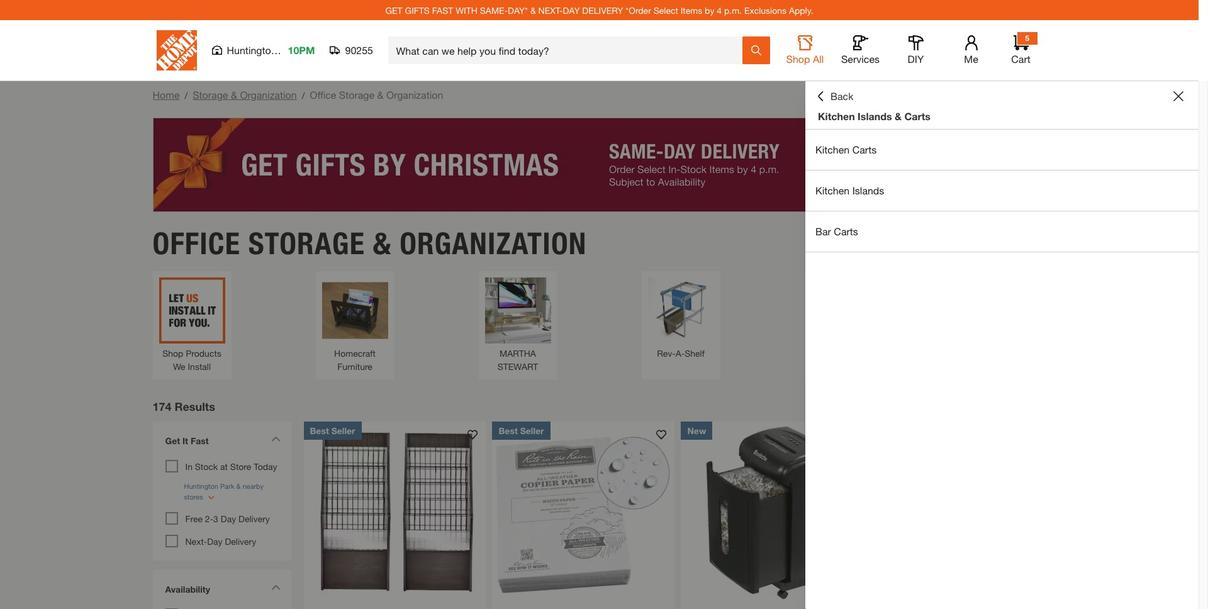 Task type: describe. For each thing, give the bounding box(es) containing it.
get it fast link
[[159, 428, 285, 457]]

homecraft furniture image
[[322, 277, 388, 343]]

0 horizontal spatial office
[[153, 225, 240, 262]]

same-
[[480, 5, 508, 15]]

it
[[182, 435, 188, 446]]

in stock at store today
[[185, 461, 277, 472]]

in
[[185, 461, 193, 472]]

bar carts link
[[806, 211, 1199, 252]]

seller for 'wooden free standing 6-tier display literature brochure magazine rack in black (2-pack)' image
[[331, 425, 355, 436]]

storage & organization link
[[193, 89, 297, 101]]

bar
[[816, 225, 831, 237]]

in stock at store today link
[[185, 461, 277, 472]]

rev-a-shelf link
[[648, 277, 714, 360]]

homecraft furniture
[[334, 348, 376, 372]]

1 / from the left
[[185, 90, 188, 101]]

1 vertical spatial day
[[207, 536, 223, 547]]

kitchen carts link
[[806, 130, 1199, 170]]

best seller for all-weather 8-1/2 in. x 11 in. 20 lbs. bulk copier paper, white (500-sheet pack) image
[[499, 425, 544, 436]]

rev a shelf image
[[648, 277, 714, 343]]

174 results
[[153, 399, 215, 413]]

What can we help you find today? search field
[[396, 37, 742, 64]]

martha stewart link
[[485, 277, 551, 373]]

shop products we install link
[[159, 277, 225, 373]]

day
[[563, 5, 580, 15]]

next-
[[185, 536, 207, 547]]

2 / from the left
[[302, 90, 305, 101]]

1 vertical spatial delivery
[[225, 536, 256, 547]]

furniture
[[337, 361, 373, 372]]

3
[[213, 513, 218, 524]]

kitchen islands & carts
[[818, 110, 931, 122]]

diy button
[[896, 35, 936, 65]]

30 l/7.9 gal. paper shredder cross cut document shredder for credit card/cd/junk mail shredder for office home image
[[681, 421, 864, 604]]

*order
[[626, 5, 651, 15]]

kitchen for kitchen carts
[[816, 143, 850, 155]]

a-
[[676, 348, 685, 358]]

availability
[[165, 584, 210, 594]]

gifts
[[405, 5, 430, 15]]

shop products we install
[[162, 348, 221, 372]]

availability link
[[159, 576, 285, 605]]

items
[[681, 5, 703, 15]]

delivery
[[582, 5, 623, 15]]

drawer close image
[[1174, 91, 1184, 101]]

back button
[[816, 90, 854, 103]]

menu containing kitchen carts
[[806, 130, 1199, 252]]

services button
[[841, 35, 881, 65]]

free 2-3 day delivery link
[[185, 513, 270, 524]]

me button
[[951, 35, 992, 65]]

get
[[385, 5, 403, 15]]

1 horizontal spatial office
[[310, 89, 336, 101]]

p.m.
[[724, 5, 742, 15]]

next-day delivery
[[185, 536, 256, 547]]

free
[[185, 513, 203, 524]]

next-
[[538, 5, 563, 15]]

sponsored banner image
[[153, 118, 1046, 212]]

new
[[688, 425, 706, 436]]

shop products we install image
[[159, 277, 225, 343]]

best for 'wooden free standing 6-tier display literature brochure magazine rack in black (2-pack)' image
[[310, 425, 329, 436]]

free 2-3 day delivery
[[185, 513, 270, 524]]

huntington
[[227, 44, 277, 56]]

at
[[220, 461, 228, 472]]

we
[[173, 361, 185, 372]]

best seller for 'wooden free standing 6-tier display literature brochure magazine rack in black (2-pack)' image
[[310, 425, 355, 436]]

5
[[1025, 33, 1030, 43]]

office storage & organization
[[153, 225, 587, 262]]

kitchen islands
[[816, 184, 884, 196]]

home link
[[153, 89, 180, 101]]

select
[[654, 5, 678, 15]]

0 vertical spatial delivery
[[239, 513, 270, 524]]



Task type: vqa. For each thing, say whether or not it's contained in the screenshot.
available—talk
no



Task type: locate. For each thing, give the bounding box(es) containing it.
carts down kitchen islands & carts
[[853, 143, 877, 155]]

shop inside button
[[786, 53, 810, 65]]

1 horizontal spatial /
[[302, 90, 305, 101]]

1 horizontal spatial best
[[499, 425, 518, 436]]

fast
[[191, 435, 209, 446]]

174
[[153, 399, 172, 413]]

islands inside menu
[[853, 184, 884, 196]]

carts for kitchen carts
[[853, 143, 877, 155]]

day right 3 at the left of the page
[[221, 513, 236, 524]]

2 seller from the left
[[520, 425, 544, 436]]

1 seller from the left
[[331, 425, 355, 436]]

delivery down free 2-3 day delivery
[[225, 536, 256, 547]]

kitchen carts
[[816, 143, 877, 155]]

homecraft
[[334, 348, 376, 358]]

bar carts
[[816, 225, 858, 237]]

0 vertical spatial day
[[221, 513, 236, 524]]

/ right home
[[185, 90, 188, 101]]

2 vertical spatial kitchen
[[816, 184, 850, 196]]

&
[[530, 5, 536, 15], [231, 89, 237, 101], [377, 89, 384, 101], [895, 110, 902, 122], [373, 225, 392, 262]]

2-
[[205, 513, 213, 524]]

get
[[165, 435, 180, 446]]

seller for all-weather 8-1/2 in. x 11 in. 20 lbs. bulk copier paper, white (500-sheet pack) image
[[520, 425, 544, 436]]

shop all button
[[785, 35, 825, 65]]

islands down kitchen carts
[[853, 184, 884, 196]]

today
[[254, 461, 277, 472]]

next-day delivery link
[[185, 536, 256, 547]]

shop left all
[[786, 53, 810, 65]]

apply.
[[789, 5, 814, 15]]

results
[[175, 399, 215, 413]]

fast
[[432, 5, 453, 15]]

kitchen up kitchen islands
[[816, 143, 850, 155]]

martha stewart
[[498, 348, 538, 372]]

2 best from the left
[[499, 425, 518, 436]]

0 horizontal spatial /
[[185, 90, 188, 101]]

day down 3 at the left of the page
[[207, 536, 223, 547]]

carts
[[905, 110, 931, 122], [853, 143, 877, 155], [834, 225, 858, 237]]

1 vertical spatial carts
[[853, 143, 877, 155]]

1 vertical spatial kitchen
[[816, 143, 850, 155]]

best seller
[[310, 425, 355, 436], [499, 425, 544, 436]]

the home depot logo image
[[156, 30, 197, 70]]

/ down "10pm"
[[302, 90, 305, 101]]

back
[[831, 90, 854, 102]]

shop all
[[786, 53, 824, 65]]

islands for kitchen islands & carts
[[858, 110, 892, 122]]

services
[[841, 53, 880, 65]]

delivery
[[239, 513, 270, 524], [225, 536, 256, 547]]

2 vertical spatial carts
[[834, 225, 858, 237]]

diy
[[908, 53, 924, 65]]

1 horizontal spatial seller
[[520, 425, 544, 436]]

carts down diy at right
[[905, 110, 931, 122]]

90255
[[345, 44, 373, 56]]

best
[[310, 425, 329, 436], [499, 425, 518, 436]]

shop for shop products we install
[[162, 348, 183, 358]]

1 vertical spatial office
[[153, 225, 240, 262]]

me
[[964, 53, 979, 65]]

kitchen
[[818, 110, 855, 122], [816, 143, 850, 155], [816, 184, 850, 196]]

menu
[[806, 130, 1199, 252]]

/
[[185, 90, 188, 101], [302, 90, 305, 101]]

1 best from the left
[[310, 425, 329, 436]]

1 vertical spatial shop
[[162, 348, 183, 358]]

home
[[153, 89, 180, 101]]

exclusions
[[744, 5, 787, 15]]

seller
[[331, 425, 355, 436], [520, 425, 544, 436]]

office
[[310, 89, 336, 101], [153, 225, 240, 262]]

martha
[[500, 348, 536, 358]]

martha stewart image
[[485, 277, 551, 343]]

kitchen down back button
[[818, 110, 855, 122]]

stewart
[[498, 361, 538, 372]]

day
[[221, 513, 236, 524], [207, 536, 223, 547]]

90255 button
[[330, 44, 374, 57]]

get gifts fast with same-day* & next-day delivery *order select items by 4 p.m. exclusions apply.
[[385, 5, 814, 15]]

all-weather 8-1/2 in. x 11 in. 20 lbs. bulk copier paper, white (500-sheet pack) image
[[492, 421, 675, 604]]

home / storage & organization / office storage & organization
[[153, 89, 443, 101]]

rev-a-shelf
[[657, 348, 705, 358]]

shop for shop all
[[786, 53, 810, 65]]

organization
[[240, 89, 297, 101], [386, 89, 443, 101], [400, 225, 587, 262]]

carts right bar
[[834, 225, 858, 237]]

0 vertical spatial islands
[[858, 110, 892, 122]]

homecraft furniture link
[[322, 277, 388, 373]]

store
[[230, 461, 251, 472]]

0 horizontal spatial best
[[310, 425, 329, 436]]

islands for kitchen islands
[[853, 184, 884, 196]]

park
[[279, 44, 300, 56]]

1 horizontal spatial shop
[[786, 53, 810, 65]]

0 horizontal spatial shop
[[162, 348, 183, 358]]

1 vertical spatial islands
[[853, 184, 884, 196]]

shelf
[[685, 348, 705, 358]]

1 best seller from the left
[[310, 425, 355, 436]]

shop inside 'shop products we install'
[[162, 348, 183, 358]]

install
[[188, 361, 211, 372]]

stock
[[195, 461, 218, 472]]

shop
[[786, 53, 810, 65], [162, 348, 183, 358]]

products
[[186, 348, 221, 358]]

4
[[717, 5, 722, 15]]

carts inside "link"
[[834, 225, 858, 237]]

day*
[[508, 5, 528, 15]]

0 vertical spatial carts
[[905, 110, 931, 122]]

huntington park
[[227, 44, 300, 56]]

kitchen for kitchen islands & carts
[[818, 110, 855, 122]]

get it fast
[[165, 435, 209, 446]]

0 horizontal spatial best seller
[[310, 425, 355, 436]]

islands up kitchen carts
[[858, 110, 892, 122]]

10pm
[[288, 44, 315, 56]]

cart
[[1012, 53, 1031, 65]]

kitchen up bar carts
[[816, 184, 850, 196]]

0 vertical spatial shop
[[786, 53, 810, 65]]

0 horizontal spatial seller
[[331, 425, 355, 436]]

2 best seller from the left
[[499, 425, 544, 436]]

1 horizontal spatial best seller
[[499, 425, 544, 436]]

storage
[[193, 89, 228, 101], [339, 89, 375, 101], [248, 225, 365, 262]]

with
[[456, 5, 478, 15]]

best for all-weather 8-1/2 in. x 11 in. 20 lbs. bulk copier paper, white (500-sheet pack) image
[[499, 425, 518, 436]]

kitchen islands link
[[806, 171, 1199, 211]]

0 vertical spatial kitchen
[[818, 110, 855, 122]]

carts for bar carts
[[834, 225, 858, 237]]

cart 5
[[1012, 33, 1031, 65]]

0 vertical spatial office
[[310, 89, 336, 101]]

shop up we
[[162, 348, 183, 358]]

delivery right 3 at the left of the page
[[239, 513, 270, 524]]

rev-
[[657, 348, 676, 358]]

feedback link image
[[1191, 213, 1208, 281]]

wooden free standing 6-tier display literature brochure magazine rack in black (2-pack) image
[[304, 421, 486, 604]]

all
[[813, 53, 824, 65]]

kitchen for kitchen islands
[[816, 184, 850, 196]]

by
[[705, 5, 715, 15]]

islands
[[858, 110, 892, 122], [853, 184, 884, 196]]



